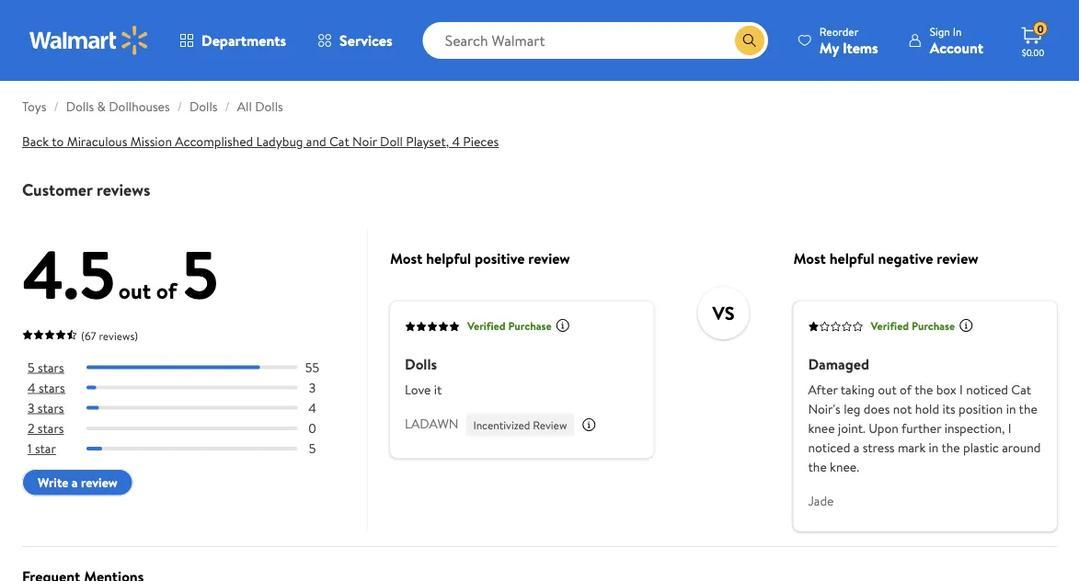 Task type: vqa. For each thing, say whether or not it's contained in the screenshot.


Task type: describe. For each thing, give the bounding box(es) containing it.
4 for 4
[[309, 399, 316, 417]]

mission
[[131, 133, 172, 151]]

out inside 4.5 out of 5
[[119, 276, 151, 307]]

2 / from the left
[[177, 98, 182, 116]]

5 for 5 stars
[[28, 359, 35, 377]]

stars for 4 stars
[[39, 379, 65, 397]]

noir
[[353, 133, 377, 151]]

knee.
[[831, 458, 860, 476]]

0 vertical spatial cat
[[330, 133, 350, 151]]

ladawn
[[405, 415, 459, 432]]

dollhouses
[[109, 98, 170, 116]]

55
[[306, 359, 320, 377]]

incentivized review
[[474, 418, 567, 433]]

2
[[28, 420, 35, 438]]

stars for 3 stars
[[38, 399, 64, 417]]

dolls up accomplished
[[190, 98, 218, 116]]

dolls right all at top left
[[255, 98, 283, 116]]

progress bar for 55
[[87, 366, 298, 370]]

review for most helpful positive review
[[529, 248, 571, 268]]

dolls inside the dolls love it
[[405, 354, 437, 374]]

purchase for negative
[[912, 318, 956, 334]]

departments
[[202, 30, 286, 51]]

back
[[22, 133, 49, 151]]

verified for damaged
[[871, 318, 910, 334]]

review for most helpful negative review
[[937, 248, 979, 268]]

inspection,
[[945, 420, 1006, 438]]

0 horizontal spatial i
[[960, 381, 964, 399]]

progress bar for 3
[[87, 386, 298, 390]]

leg
[[844, 400, 861, 418]]

not
[[894, 400, 913, 418]]

sign
[[931, 23, 951, 39]]

reorder my items
[[820, 23, 879, 58]]

toys / dolls & dollhouses / dolls / all dolls
[[22, 98, 283, 116]]

most for most helpful negative review
[[794, 248, 827, 268]]

back to miraculous mission accomplished ladybug and cat noir doll playset, 4 pieces link
[[22, 133, 499, 151]]

its
[[943, 400, 956, 418]]

(67 reviews)
[[81, 328, 138, 344]]

of inside 4.5 out of 5
[[156, 276, 177, 307]]

1 horizontal spatial 0
[[1038, 21, 1045, 37]]

most helpful positive review
[[390, 248, 571, 268]]

verified purchase information image
[[960, 318, 974, 333]]

noir's
[[809, 400, 841, 418]]

stars for 2 stars
[[38, 420, 64, 438]]

search icon image
[[743, 33, 758, 48]]

of inside damaged after taking out of the box i noticed cat noir's leg does not hold its position in the knee joint. upon further inspection, i noticed a stress mark in the plastic around the knee.
[[900, 381, 912, 399]]

joint.
[[839, 420, 866, 438]]

progress bar for 4
[[87, 407, 298, 410]]

verified purchase for negative
[[871, 318, 956, 334]]

1 horizontal spatial i
[[1009, 420, 1012, 438]]

dolls left &
[[66, 98, 94, 116]]

account
[[931, 37, 984, 58]]

position
[[959, 400, 1004, 418]]

after
[[809, 381, 838, 399]]

5 stars
[[28, 359, 64, 377]]

all dolls link
[[237, 98, 283, 116]]

toys
[[22, 98, 46, 116]]

progress bar for 5
[[87, 447, 298, 451]]

items
[[843, 37, 879, 58]]

4 stars
[[28, 379, 65, 397]]

and
[[306, 133, 326, 151]]

the up hold
[[915, 381, 934, 399]]

&
[[97, 98, 106, 116]]

reorder
[[820, 23, 859, 39]]

dolls love it
[[405, 354, 442, 399]]

toys link
[[22, 98, 46, 116]]

1 star
[[28, 440, 56, 458]]

doll
[[380, 133, 403, 151]]

playset,
[[406, 133, 449, 151]]

most for most helpful positive review
[[390, 248, 423, 268]]

4.5
[[22, 228, 115, 321]]

1
[[28, 440, 32, 458]]

customer
[[22, 178, 93, 201]]

progress bar for 0
[[87, 427, 298, 431]]

write
[[38, 474, 69, 492]]

verified purchase for positive
[[468, 318, 552, 334]]

it
[[434, 381, 442, 399]]

plastic
[[964, 439, 1000, 457]]

1 vertical spatial a
[[72, 474, 78, 492]]

2 stars
[[28, 420, 64, 438]]

miraculous
[[67, 133, 127, 151]]

stars for 5 stars
[[38, 359, 64, 377]]

(67
[[81, 328, 96, 344]]

Search search field
[[423, 22, 769, 59]]

mark
[[898, 439, 926, 457]]

cat inside damaged after taking out of the box i noticed cat noir's leg does not hold its position in the knee joint. upon further inspection, i noticed a stress mark in the plastic around the knee.
[[1012, 381, 1032, 399]]

most helpful negative review
[[794, 248, 979, 268]]

reviews
[[97, 178, 150, 201]]

dolls & dollhouses link
[[66, 98, 170, 116]]

the up around on the right bottom
[[1020, 400, 1038, 418]]

departments button
[[164, 18, 302, 63]]



Task type: locate. For each thing, give the bounding box(es) containing it.
1 horizontal spatial 5
[[182, 228, 218, 321]]

a right write
[[72, 474, 78, 492]]

purchase
[[509, 318, 552, 334], [912, 318, 956, 334]]

box
[[937, 381, 957, 399]]

review
[[533, 418, 567, 433]]

in right position
[[1007, 400, 1017, 418]]

4 up '3 stars'
[[28, 379, 35, 397]]

1 most from the left
[[390, 248, 423, 268]]

1 vertical spatial 4
[[28, 379, 35, 397]]

0 horizontal spatial 5
[[28, 359, 35, 377]]

1 purchase from the left
[[509, 318, 552, 334]]

0 horizontal spatial in
[[929, 439, 939, 457]]

the left plastic
[[942, 439, 961, 457]]

helpful left 'positive'
[[426, 248, 471, 268]]

1 vertical spatial out
[[878, 381, 897, 399]]

1 vertical spatial cat
[[1012, 381, 1032, 399]]

2 horizontal spatial 4
[[452, 133, 460, 151]]

0 vertical spatial noticed
[[967, 381, 1009, 399]]

2 most from the left
[[794, 248, 827, 268]]

in right 'mark'
[[929, 439, 939, 457]]

back to miraculous mission accomplished ladybug and cat noir doll playset, 4 pieces
[[22, 133, 499, 151]]

0 vertical spatial 3
[[309, 379, 316, 397]]

a
[[854, 439, 860, 457], [72, 474, 78, 492]]

2 progress bar from the top
[[87, 386, 298, 390]]

vs
[[713, 301, 735, 326]]

0 horizontal spatial out
[[119, 276, 151, 307]]

incentivized review information image
[[582, 418, 597, 432]]

purchase left verified purchase information icon
[[509, 318, 552, 334]]

0 vertical spatial 0
[[1038, 21, 1045, 37]]

review right write
[[81, 474, 118, 492]]

5 progress bar from the top
[[87, 447, 298, 451]]

1 horizontal spatial of
[[900, 381, 912, 399]]

2 verified purchase from the left
[[871, 318, 956, 334]]

purchase for positive
[[509, 318, 552, 334]]

1 verified from the left
[[468, 318, 506, 334]]

damaged
[[809, 354, 870, 374]]

cat up around on the right bottom
[[1012, 381, 1032, 399]]

love
[[405, 381, 431, 399]]

0 vertical spatial i
[[960, 381, 964, 399]]

in
[[1007, 400, 1017, 418], [929, 439, 939, 457]]

taking
[[841, 381, 875, 399]]

0 horizontal spatial review
[[81, 474, 118, 492]]

upon
[[869, 420, 899, 438]]

write a review link
[[22, 470, 133, 497]]

4 for 4 stars
[[28, 379, 35, 397]]

does
[[864, 400, 891, 418]]

1 vertical spatial in
[[929, 439, 939, 457]]

Walmart Site-Wide search field
[[423, 22, 769, 59]]

the left "knee."
[[809, 458, 827, 476]]

pieces
[[463, 133, 499, 151]]

1 / from the left
[[54, 98, 59, 116]]

1 horizontal spatial helpful
[[830, 248, 875, 268]]

reviews)
[[99, 328, 138, 344]]

progress bar
[[87, 366, 298, 370], [87, 386, 298, 390], [87, 407, 298, 410], [87, 427, 298, 431], [87, 447, 298, 451]]

0 horizontal spatial noticed
[[809, 439, 851, 457]]

0 horizontal spatial helpful
[[426, 248, 471, 268]]

verified down most helpful negative review
[[871, 318, 910, 334]]

verified purchase left verified purchase information icon
[[468, 318, 552, 334]]

0 horizontal spatial a
[[72, 474, 78, 492]]

1 vertical spatial 0
[[309, 420, 316, 438]]

1 vertical spatial noticed
[[809, 439, 851, 457]]

1 vertical spatial i
[[1009, 420, 1012, 438]]

helpful for positive
[[426, 248, 471, 268]]

4 left pieces
[[452, 133, 460, 151]]

0 horizontal spatial /
[[54, 98, 59, 116]]

0 horizontal spatial verified purchase
[[468, 318, 552, 334]]

/ left the dolls link
[[177, 98, 182, 116]]

star
[[35, 440, 56, 458]]

verified down most helpful positive review
[[468, 318, 506, 334]]

0 up the "$0.00"
[[1038, 21, 1045, 37]]

dolls up love
[[405, 354, 437, 374]]

accomplished
[[175, 133, 253, 151]]

verified purchase information image
[[556, 318, 570, 333]]

0 vertical spatial in
[[1007, 400, 1017, 418]]

verified for dolls
[[468, 318, 506, 334]]

i
[[960, 381, 964, 399], [1009, 420, 1012, 438]]

1 progress bar from the top
[[87, 366, 298, 370]]

4 down 55
[[309, 399, 316, 417]]

most
[[390, 248, 423, 268], [794, 248, 827, 268]]

a inside damaged after taking out of the box i noticed cat noir's leg does not hold its position in the knee joint. upon further inspection, i noticed a stress mark in the plastic around the knee.
[[854, 439, 860, 457]]

0 vertical spatial a
[[854, 439, 860, 457]]

1 horizontal spatial out
[[878, 381, 897, 399]]

4 progress bar from the top
[[87, 427, 298, 431]]

2 vertical spatial 4
[[309, 399, 316, 417]]

5 for 5
[[309, 440, 316, 458]]

jade
[[809, 492, 835, 510]]

3 down 55
[[309, 379, 316, 397]]

stress
[[863, 439, 895, 457]]

verified purchase
[[468, 318, 552, 334], [871, 318, 956, 334]]

(67 reviews) link
[[22, 325, 138, 345]]

2 verified from the left
[[871, 318, 910, 334]]

dolls link
[[190, 98, 218, 116]]

review right 'positive'
[[529, 248, 571, 268]]

3 for 3
[[309, 379, 316, 397]]

out inside damaged after taking out of the box i noticed cat noir's leg does not hold its position in the knee joint. upon further inspection, i noticed a stress mark in the plastic around the knee.
[[878, 381, 897, 399]]

/
[[54, 98, 59, 116], [177, 98, 182, 116], [225, 98, 230, 116]]

0
[[1038, 21, 1045, 37], [309, 420, 316, 438]]

2 vertical spatial 5
[[309, 440, 316, 458]]

noticed down knee
[[809, 439, 851, 457]]

to
[[52, 133, 64, 151]]

services button
[[302, 18, 408, 63]]

negative
[[879, 248, 934, 268]]

helpful for negative
[[830, 248, 875, 268]]

1 horizontal spatial verified
[[871, 318, 910, 334]]

stars down 4 stars
[[38, 399, 64, 417]]

review right negative
[[937, 248, 979, 268]]

1 verified purchase from the left
[[468, 318, 552, 334]]

all
[[237, 98, 252, 116]]

0 vertical spatial 5
[[182, 228, 218, 321]]

1 horizontal spatial verified purchase
[[871, 318, 956, 334]]

0 horizontal spatial 3
[[28, 399, 35, 417]]

helpful left negative
[[830, 248, 875, 268]]

3
[[309, 379, 316, 397], [28, 399, 35, 417]]

1 horizontal spatial cat
[[1012, 381, 1032, 399]]

knee
[[809, 420, 836, 438]]

0 horizontal spatial purchase
[[509, 318, 552, 334]]

positive
[[475, 248, 525, 268]]

services
[[340, 30, 393, 51]]

3 progress bar from the top
[[87, 407, 298, 410]]

purchase left verified purchase information image
[[912, 318, 956, 334]]

verified
[[468, 318, 506, 334], [871, 318, 910, 334]]

incentivized
[[474, 418, 531, 433]]

review
[[529, 248, 571, 268], [937, 248, 979, 268], [81, 474, 118, 492]]

ladybug
[[256, 133, 303, 151]]

a down the 'joint.'
[[854, 439, 860, 457]]

hold
[[916, 400, 940, 418]]

cat
[[330, 133, 350, 151], [1012, 381, 1032, 399]]

around
[[1003, 439, 1042, 457]]

1 horizontal spatial 3
[[309, 379, 316, 397]]

$0.00
[[1023, 46, 1045, 58]]

stars down 5 stars
[[39, 379, 65, 397]]

1 horizontal spatial 4
[[309, 399, 316, 417]]

dolls
[[66, 98, 94, 116], [190, 98, 218, 116], [255, 98, 283, 116], [405, 354, 437, 374]]

noticed up position
[[967, 381, 1009, 399]]

1 horizontal spatial review
[[529, 248, 571, 268]]

customer reviews
[[22, 178, 150, 201]]

0 down 55
[[309, 420, 316, 438]]

2 horizontal spatial 5
[[309, 440, 316, 458]]

3 stars
[[28, 399, 64, 417]]

stars up 4 stars
[[38, 359, 64, 377]]

0 horizontal spatial cat
[[330, 133, 350, 151]]

2 purchase from the left
[[912, 318, 956, 334]]

0 horizontal spatial 4
[[28, 379, 35, 397]]

1 horizontal spatial most
[[794, 248, 827, 268]]

1 horizontal spatial in
[[1007, 400, 1017, 418]]

out up reviews)
[[119, 276, 151, 307]]

5
[[182, 228, 218, 321], [28, 359, 35, 377], [309, 440, 316, 458]]

2 horizontal spatial /
[[225, 98, 230, 116]]

sign in account
[[931, 23, 984, 58]]

0 horizontal spatial most
[[390, 248, 423, 268]]

further
[[902, 420, 942, 438]]

4.5 out of 5
[[22, 228, 218, 321]]

0 vertical spatial out
[[119, 276, 151, 307]]

4
[[452, 133, 460, 151], [28, 379, 35, 397], [309, 399, 316, 417]]

1 horizontal spatial noticed
[[967, 381, 1009, 399]]

i right box
[[960, 381, 964, 399]]

the
[[915, 381, 934, 399], [1020, 400, 1038, 418], [942, 439, 961, 457], [809, 458, 827, 476]]

0 vertical spatial 4
[[452, 133, 460, 151]]

stars right 2
[[38, 420, 64, 438]]

cat right and
[[330, 133, 350, 151]]

write a review
[[38, 474, 118, 492]]

0 horizontal spatial verified
[[468, 318, 506, 334]]

3 / from the left
[[225, 98, 230, 116]]

my
[[820, 37, 840, 58]]

/ right toys link
[[54, 98, 59, 116]]

0 horizontal spatial of
[[156, 276, 177, 307]]

1 vertical spatial 5
[[28, 359, 35, 377]]

1 vertical spatial of
[[900, 381, 912, 399]]

1 horizontal spatial purchase
[[912, 318, 956, 334]]

1 horizontal spatial /
[[177, 98, 182, 116]]

i up around on the right bottom
[[1009, 420, 1012, 438]]

0 vertical spatial of
[[156, 276, 177, 307]]

noticed
[[967, 381, 1009, 399], [809, 439, 851, 457]]

review inside write a review link
[[81, 474, 118, 492]]

2 horizontal spatial review
[[937, 248, 979, 268]]

stars
[[38, 359, 64, 377], [39, 379, 65, 397], [38, 399, 64, 417], [38, 420, 64, 438]]

1 horizontal spatial a
[[854, 439, 860, 457]]

1 helpful from the left
[[426, 248, 471, 268]]

in
[[954, 23, 962, 39]]

walmart image
[[29, 26, 149, 55]]

3 up 2
[[28, 399, 35, 417]]

damaged after taking out of the box i noticed cat noir's leg does not hold its position in the knee joint. upon further inspection, i noticed a stress mark in the plastic around the knee.
[[809, 354, 1042, 476]]

helpful
[[426, 248, 471, 268], [830, 248, 875, 268]]

3 for 3 stars
[[28, 399, 35, 417]]

out up does
[[878, 381, 897, 399]]

1 vertical spatial 3
[[28, 399, 35, 417]]

2 helpful from the left
[[830, 248, 875, 268]]

0 horizontal spatial 0
[[309, 420, 316, 438]]

verified purchase left verified purchase information image
[[871, 318, 956, 334]]

/ left all at top left
[[225, 98, 230, 116]]



